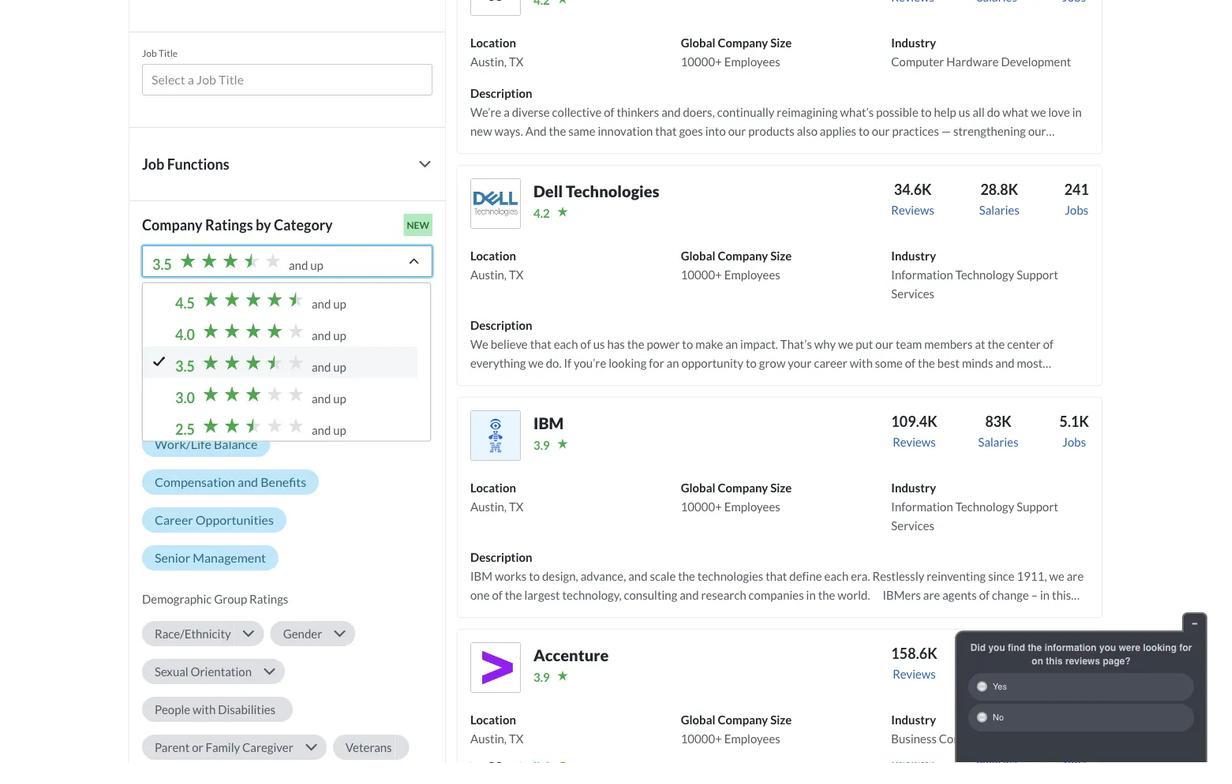 Task type: locate. For each thing, give the bounding box(es) containing it.
2 10000+ from the top
[[681, 268, 722, 282]]

4 austin, from the top
[[470, 732, 507, 746]]

2 industry from the top
[[891, 249, 936, 263]]

2 you from the left
[[1100, 642, 1116, 653]]

austin, down apple image at the left top of the page
[[470, 54, 507, 69]]

information down 34.6k reviews
[[891, 268, 953, 282]]

1 technology from the top
[[956, 268, 1015, 282]]

new
[[407, 219, 429, 230]]

2 job from the top
[[142, 155, 164, 173]]

location austin, tx for accenture
[[470, 713, 524, 746]]

4 location from the top
[[470, 713, 516, 727]]

0 horizontal spatial &
[[199, 399, 208, 414]]

technologies
[[566, 181, 660, 200]]

jobs down reviews at right
[[1059, 667, 1082, 681]]

3 austin, from the top
[[470, 500, 507, 514]]

0 vertical spatial reviews
[[891, 203, 935, 217]]

2 support from the top
[[1017, 500, 1059, 514]]

1 vertical spatial jobs
[[1063, 435, 1086, 449]]

industry business consulting
[[891, 713, 995, 746]]

page?
[[1103, 656, 1131, 667]]

salaries
[[979, 203, 1020, 217], [978, 435, 1019, 449], [974, 667, 1015, 681]]

1 horizontal spatial &
[[332, 399, 341, 414]]

1 description from the top
[[470, 86, 532, 100]]

culture & values
[[155, 399, 247, 414]]

None field
[[142, 64, 433, 102]]

3.0
[[175, 389, 195, 406]]

0 vertical spatial job
[[142, 47, 157, 58]]

1 global from the top
[[681, 35, 716, 50]]

1 vertical spatial information
[[891, 500, 953, 514]]

employees for ibm
[[724, 500, 781, 514]]

job
[[142, 47, 157, 58], [142, 155, 164, 173]]

& right "3.0"
[[199, 399, 208, 414]]

ratings left by
[[205, 216, 253, 234]]

reviews down 158.6k
[[893, 667, 936, 681]]

jobs for dell technologies
[[1065, 203, 1089, 217]]

3 tx from the top
[[509, 500, 524, 514]]

services for dell technologies
[[891, 286, 935, 301]]

location for ibm
[[470, 481, 516, 495]]

jobs
[[1065, 203, 1089, 217], [1063, 435, 1086, 449], [1059, 667, 1082, 681]]

2 size from the top
[[771, 249, 792, 263]]

4.2
[[534, 206, 550, 220]]

2 information from the top
[[891, 500, 953, 514]]

demographic group ratings
[[142, 592, 288, 606]]

2 technology from the top
[[956, 500, 1015, 514]]

0 vertical spatial support
[[1017, 268, 1059, 282]]

you right did at the bottom right of page
[[989, 642, 1005, 653]]

2 employees from the top
[[724, 268, 781, 282]]

ratings right group
[[250, 592, 288, 606]]

reviews
[[1066, 656, 1100, 667]]

3.5 down 4.0
[[175, 358, 195, 375]]

tx down dell technologies image
[[509, 268, 524, 282]]

services for ibm
[[891, 519, 935, 533]]

disabilities
[[218, 702, 276, 717]]

location down apple image at the left top of the page
[[470, 35, 516, 50]]

0 vertical spatial industry information technology support services
[[891, 249, 1059, 301]]

1 location austin, tx from the top
[[470, 35, 524, 69]]

1 industry from the top
[[891, 35, 936, 50]]

1 3.9 from the top
[[534, 438, 550, 452]]

location for accenture
[[470, 713, 516, 727]]

1 vertical spatial support
[[1017, 500, 1059, 514]]

4 location austin, tx from the top
[[470, 713, 524, 746]]

ratings right factor
[[237, 365, 276, 379]]

reviews down 34.6k
[[891, 203, 935, 217]]

austin, for accenture
[[470, 732, 507, 746]]

3.9
[[534, 438, 550, 452], [534, 670, 550, 684]]

3.9 down the accenture
[[534, 670, 550, 684]]

diversity
[[279, 399, 330, 414]]

4 size from the top
[[771, 713, 792, 727]]

tx for ibm
[[509, 500, 524, 514]]

0 vertical spatial information
[[891, 268, 953, 282]]

3 10000+ from the top
[[681, 500, 722, 514]]

employees
[[724, 54, 781, 69], [724, 268, 781, 282], [724, 500, 781, 514], [724, 732, 781, 746]]

3.9 down ibm
[[534, 438, 550, 452]]

industry down 109.4k reviews
[[891, 481, 936, 495]]

1 services from the top
[[891, 286, 935, 301]]

4 10000+ from the top
[[681, 732, 722, 746]]

austin, for ibm
[[470, 500, 507, 514]]

4 employees from the top
[[724, 732, 781, 746]]

family
[[206, 740, 240, 755]]

location for dell technologies
[[470, 249, 516, 263]]

4.5
[[175, 294, 195, 312]]

1 vertical spatial 3.9
[[534, 670, 550, 684]]

global for accenture
[[681, 713, 716, 727]]

& left inclusion
[[332, 399, 341, 414]]

technology down the 28.8k salaries
[[956, 268, 1015, 282]]

compensation
[[155, 474, 235, 490]]

culture
[[155, 399, 197, 414]]

list box containing 3.5
[[142, 245, 433, 442]]

4 industry from the top
[[891, 713, 936, 727]]

size for ibm
[[771, 481, 792, 495]]

location austin, tx down ibm image
[[470, 481, 524, 514]]

services
[[891, 286, 935, 301], [891, 519, 935, 533]]

2 description from the top
[[470, 318, 532, 332]]

global for ibm
[[681, 481, 716, 495]]

reviews
[[891, 203, 935, 217], [893, 435, 936, 449], [893, 667, 936, 681]]

salaries down 83k
[[978, 435, 1019, 449]]

3.9 for ibm
[[534, 438, 550, 452]]

employees for dell technologies
[[724, 268, 781, 282]]

109.4k reviews
[[891, 413, 938, 449]]

people with disabilities
[[155, 702, 276, 717]]

opportunities
[[196, 512, 274, 528]]

rating
[[198, 323, 234, 338]]

location down accenture image
[[470, 713, 516, 727]]

1 vertical spatial 3.5
[[175, 358, 195, 375]]

2 tx from the top
[[509, 268, 524, 282]]

computer
[[891, 54, 944, 69]]

salaries down 28.8k
[[979, 203, 1020, 217]]

& for diversity
[[332, 399, 341, 414]]

33.3k jobs
[[1051, 645, 1089, 681]]

2 services from the top
[[891, 519, 935, 533]]

management
[[193, 550, 266, 566]]

and
[[289, 258, 308, 272], [312, 297, 331, 311], [312, 328, 331, 343], [312, 360, 331, 374], [312, 391, 331, 406], [312, 423, 331, 437], [238, 474, 258, 490]]

1 10000+ from the top
[[681, 54, 722, 69]]

2 location from the top
[[470, 249, 516, 263]]

company ratings by category
[[142, 216, 333, 234]]

size
[[771, 35, 792, 50], [771, 249, 792, 263], [771, 481, 792, 495], [771, 713, 792, 727]]

0 vertical spatial technology
[[956, 268, 1015, 282]]

2 global company size 10000+ employees from the top
[[681, 249, 792, 282]]

you up 'page?'
[[1100, 642, 1116, 653]]

1 vertical spatial salaries
[[978, 435, 1019, 449]]

location austin, tx down apple image at the left top of the page
[[470, 35, 524, 69]]

3 industry from the top
[[891, 481, 936, 495]]

2 industry information technology support services from the top
[[891, 481, 1059, 533]]

workplace factor ratings
[[142, 365, 276, 379]]

83k
[[985, 413, 1012, 430]]

2 3.9 from the top
[[534, 670, 550, 684]]

industry
[[891, 35, 936, 50], [891, 249, 936, 263], [891, 481, 936, 495], [891, 713, 936, 727]]

description for ibm
[[470, 550, 532, 564]]

0 horizontal spatial you
[[989, 642, 1005, 653]]

0 vertical spatial salaries
[[979, 203, 1020, 217]]

3 description from the top
[[470, 550, 532, 564]]

0 vertical spatial jobs
[[1065, 203, 1089, 217]]

34.6k reviews
[[891, 181, 935, 217]]

global company size 10000+ employees for ibm
[[681, 481, 792, 514]]

austin, down ibm image
[[470, 500, 507, 514]]

tx
[[509, 54, 524, 69], [509, 268, 524, 282], [509, 500, 524, 514], [509, 732, 524, 746]]

industry down 34.6k reviews
[[891, 249, 936, 263]]

& for culture
[[199, 399, 208, 414]]

information for ibm
[[891, 500, 953, 514]]

tx down accenture image
[[509, 732, 524, 746]]

3 size from the top
[[771, 481, 792, 495]]

1 vertical spatial reviews
[[893, 435, 936, 449]]

2 vertical spatial jobs
[[1059, 667, 1082, 681]]

employees for accenture
[[724, 732, 781, 746]]

work/life balance button
[[142, 432, 270, 457]]

values
[[211, 399, 247, 414]]

industry computer hardware development
[[891, 35, 1072, 69]]

list box
[[142, 245, 433, 442]]

1 vertical spatial description
[[470, 318, 532, 332]]

1 vertical spatial technology
[[956, 500, 1015, 514]]

global company size 10000+ employees
[[681, 35, 792, 69], [681, 249, 792, 282], [681, 481, 792, 514], [681, 713, 792, 746]]

1 vertical spatial job
[[142, 155, 164, 173]]

1 support from the top
[[1017, 268, 1059, 282]]

1 horizontal spatial 3.5
[[175, 358, 195, 375]]

location down ibm image
[[470, 481, 516, 495]]

3.9 for accenture
[[534, 670, 550, 684]]

1 industry information technology support services from the top
[[891, 249, 1059, 301]]

up inside 3.5 option
[[333, 360, 346, 374]]

business
[[891, 732, 937, 746]]

location austin, tx down accenture image
[[470, 713, 524, 746]]

career
[[155, 512, 193, 528]]

3 global from the top
[[681, 481, 716, 495]]

2 vertical spatial ratings
[[250, 592, 288, 606]]

3 employees from the top
[[724, 500, 781, 514]]

1 vertical spatial services
[[891, 519, 935, 533]]

industry up computer
[[891, 35, 936, 50]]

jobs inside 5.1k jobs
[[1063, 435, 1086, 449]]

up
[[310, 258, 323, 272], [333, 297, 346, 311], [333, 328, 346, 343], [333, 360, 346, 374], [333, 391, 346, 406], [333, 423, 346, 437]]

3 location austin, tx from the top
[[470, 481, 524, 514]]

job functions
[[142, 155, 229, 173]]

2 global from the top
[[681, 249, 716, 263]]

4 tx from the top
[[509, 732, 524, 746]]

1 horizontal spatial you
[[1100, 642, 1116, 653]]

information
[[1045, 642, 1097, 653]]

reviews for accenture
[[893, 667, 936, 681]]

0 vertical spatial ratings
[[205, 216, 253, 234]]

industry up business
[[891, 713, 936, 727]]

0 vertical spatial 3.9
[[534, 438, 550, 452]]

jobs for ibm
[[1063, 435, 1086, 449]]

job left title
[[142, 47, 157, 58]]

jobs inside 241 jobs
[[1065, 203, 1089, 217]]

tx for accenture
[[509, 732, 524, 746]]

2 vertical spatial reviews
[[893, 667, 936, 681]]

orientation
[[191, 665, 252, 679]]

apple image
[[470, 0, 521, 16]]

sexual orientation
[[155, 665, 252, 679]]

2 vertical spatial salaries
[[974, 667, 1015, 681]]

location down dell technologies image
[[470, 249, 516, 263]]

reviews for ibm
[[893, 435, 936, 449]]

industry information technology support services
[[891, 249, 1059, 301], [891, 481, 1059, 533]]

industry inside industry business consulting
[[891, 713, 936, 727]]

accenture image
[[470, 642, 521, 693]]

4 global from the top
[[681, 713, 716, 727]]

1 vertical spatial industry information technology support services
[[891, 481, 1059, 533]]

2 austin, from the top
[[470, 268, 507, 282]]

senior
[[155, 550, 190, 566]]

austin, down accenture image
[[470, 732, 507, 746]]

dell technologies
[[534, 181, 660, 200]]

austin, down dell technologies image
[[470, 268, 507, 282]]

0 vertical spatial 3.5
[[152, 256, 172, 273]]

technology
[[956, 268, 1015, 282], [956, 500, 1015, 514]]

global company size 10000+ employees for accenture
[[681, 713, 792, 746]]

reviews down 109.4k
[[893, 435, 936, 449]]

158.6k reviews
[[891, 645, 938, 681]]

industry information technology support services for dell technologies
[[891, 249, 1059, 301]]

location austin, tx down dell technologies image
[[470, 249, 524, 282]]

0 vertical spatial services
[[891, 286, 935, 301]]

and up
[[289, 258, 323, 272], [312, 297, 346, 311], [312, 328, 346, 343], [312, 360, 346, 374], [312, 391, 346, 406], [312, 423, 346, 437]]

tx down ibm image
[[509, 500, 524, 514]]

global
[[681, 35, 716, 50], [681, 249, 716, 263], [681, 481, 716, 495], [681, 713, 716, 727]]

technology down 83k salaries
[[956, 500, 1015, 514]]

global company size 10000+ employees for dell technologies
[[681, 249, 792, 282]]

salaries up yes
[[974, 667, 1015, 681]]

company
[[718, 35, 768, 50], [142, 216, 203, 234], [718, 249, 768, 263], [718, 481, 768, 495], [718, 713, 768, 727]]

ratings for factor
[[237, 365, 276, 379]]

3.5 up (select
[[152, 256, 172, 273]]

0 vertical spatial description
[[470, 86, 532, 100]]

1 information from the top
[[891, 268, 953, 282]]

dell
[[534, 181, 563, 200]]

location austin, tx
[[470, 35, 524, 69], [470, 249, 524, 282], [470, 481, 524, 514], [470, 713, 524, 746]]

jobs down 5.1k
[[1063, 435, 1086, 449]]

2 vertical spatial description
[[470, 550, 532, 564]]

1 vertical spatial ratings
[[237, 365, 276, 379]]

industry inside industry computer hardware development
[[891, 35, 936, 50]]

job inside button
[[142, 155, 164, 173]]

work/life
[[155, 436, 211, 452]]

1 global company size 10000+ employees from the top
[[681, 35, 792, 69]]

jobs inside 33.3k jobs
[[1059, 667, 1082, 681]]

information for dell technologies
[[891, 268, 953, 282]]

race/ethnicity
[[155, 627, 231, 641]]

83k salaries
[[978, 413, 1019, 449]]

consulting
[[939, 732, 995, 746]]

information down 109.4k reviews
[[891, 500, 953, 514]]

industry for dell technologies
[[891, 249, 936, 263]]

reviews inside 158.6k reviews
[[893, 667, 936, 681]]

job left functions
[[142, 155, 164, 173]]

1 & from the left
[[199, 399, 208, 414]]

3 global company size 10000+ employees from the top
[[681, 481, 792, 514]]

2 & from the left
[[332, 399, 341, 414]]

4 global company size 10000+ employees from the top
[[681, 713, 792, 746]]

overall rating button
[[142, 318, 246, 343]]

2 location austin, tx from the top
[[470, 249, 524, 282]]

company for accenture
[[718, 713, 768, 727]]

1 job from the top
[[142, 47, 157, 58]]

parent or family caregiver
[[155, 740, 293, 755]]

reviews inside 109.4k reviews
[[893, 435, 936, 449]]

3 location from the top
[[470, 481, 516, 495]]

jobs down 241
[[1065, 203, 1089, 217]]

tx down apple image at the left top of the page
[[509, 54, 524, 69]]



Task type: vqa. For each thing, say whether or not it's contained in the screenshot.


Task type: describe. For each thing, give the bounding box(es) containing it.
28.8k
[[981, 181, 1019, 198]]

ibm
[[534, 414, 564, 432]]

tx for dell technologies
[[509, 268, 524, 282]]

support for ibm
[[1017, 500, 1059, 514]]

functions
[[167, 155, 229, 173]]

looking
[[1143, 642, 1177, 653]]

63.5k salaries
[[974, 645, 1015, 681]]

only
[[179, 289, 202, 303]]

1 tx from the top
[[509, 54, 524, 69]]

241 jobs
[[1065, 181, 1089, 217]]

factor
[[201, 365, 235, 379]]

location austin, tx for ibm
[[470, 481, 524, 514]]

group
[[214, 592, 247, 606]]

overall
[[155, 323, 195, 338]]

job for job functions
[[142, 155, 164, 173]]

did
[[971, 642, 986, 653]]

10000+ for ibm
[[681, 500, 722, 514]]

people
[[155, 702, 190, 717]]

1 you from the left
[[989, 642, 1005, 653]]

yes
[[993, 682, 1007, 692]]

the
[[1028, 642, 1042, 653]]

1 austin, from the top
[[470, 54, 507, 69]]

this
[[1046, 656, 1063, 667]]

2.5
[[175, 421, 195, 438]]

1 employees from the top
[[724, 54, 781, 69]]

10000+ for dell technologies
[[681, 268, 722, 282]]

no
[[993, 713, 1004, 723]]

5.1k jobs
[[1060, 413, 1089, 449]]

1 size from the top
[[771, 35, 792, 50]]

salaries for accenture
[[974, 667, 1015, 681]]

(select
[[142, 289, 177, 303]]

parent
[[155, 740, 190, 755]]

or
[[192, 740, 203, 755]]

category
[[274, 216, 333, 234]]

workplace
[[142, 365, 199, 379]]

veterans
[[346, 740, 392, 755]]

jobs for accenture
[[1059, 667, 1082, 681]]

and inside button
[[238, 474, 258, 490]]

career opportunities button
[[142, 507, 286, 533]]

find
[[1008, 642, 1025, 653]]

dell technologies image
[[470, 178, 521, 229]]

diversity & inclusion
[[279, 399, 393, 414]]

diversity & inclusion button
[[266, 394, 406, 419]]

salaries for dell technologies
[[979, 203, 1020, 217]]

sexual
[[155, 665, 188, 679]]

1)
[[204, 289, 215, 303]]

hardware
[[947, 54, 999, 69]]

global for dell technologies
[[681, 249, 716, 263]]

0 horizontal spatial 3.5
[[152, 256, 172, 273]]

salaries for ibm
[[978, 435, 1019, 449]]

by
[[256, 216, 271, 234]]

were
[[1119, 642, 1141, 653]]

5.1k
[[1060, 413, 1089, 430]]

senior management
[[155, 550, 266, 566]]

reviews for dell technologies
[[891, 203, 935, 217]]

did you find the information you were looking for on this reviews page?
[[971, 642, 1192, 667]]

33.3k
[[1051, 645, 1089, 662]]

ibm image
[[470, 410, 521, 461]]

inclusion
[[343, 399, 393, 414]]

austin, for dell technologies
[[470, 268, 507, 282]]

demographic
[[142, 592, 212, 606]]

industry for ibm
[[891, 481, 936, 495]]

accenture
[[534, 646, 609, 665]]

and up inside 3.5 option
[[312, 360, 346, 374]]

34.6k
[[894, 181, 932, 198]]

and inside 3.5 option
[[312, 360, 331, 374]]

culture & values button
[[142, 394, 260, 419]]

company for ibm
[[718, 481, 768, 495]]

technology for ibm
[[956, 500, 1015, 514]]

3.5 inside 3.5 option
[[175, 358, 195, 375]]

3.5 option
[[143, 346, 418, 379]]

on
[[1032, 656, 1044, 667]]

description for dell technologies
[[470, 318, 532, 332]]

compensation and benefits button
[[142, 470, 319, 495]]

63.5k
[[976, 645, 1013, 662]]

overall rating
[[155, 323, 234, 338]]

industry information technology support services for ibm
[[891, 481, 1059, 533]]

company for dell technologies
[[718, 249, 768, 263]]

gender
[[283, 627, 322, 641]]

job functions button
[[142, 153, 433, 175]]

28.8k salaries
[[979, 181, 1020, 217]]

241
[[1065, 181, 1089, 198]]

size for dell technologies
[[771, 249, 792, 263]]

size for accenture
[[771, 713, 792, 727]]

technology for dell technologies
[[956, 268, 1015, 282]]

career opportunities
[[155, 512, 274, 528]]

109.4k
[[891, 413, 938, 430]]

10000+ for accenture
[[681, 732, 722, 746]]

benefits
[[261, 474, 306, 490]]

for
[[1180, 642, 1192, 653]]

senior management button
[[142, 545, 279, 571]]

support for dell technologies
[[1017, 268, 1059, 282]]

1 location from the top
[[470, 35, 516, 50]]

job for job title
[[142, 47, 157, 58]]

job title
[[142, 47, 178, 58]]

compensation and benefits
[[155, 474, 306, 490]]

industry for accenture
[[891, 713, 936, 727]]

158.6k
[[891, 645, 938, 662]]

work/life balance
[[155, 436, 258, 452]]

Job Title field
[[152, 70, 423, 89]]

location austin, tx for dell technologies
[[470, 249, 524, 282]]

with
[[193, 702, 216, 717]]

(select only 1)
[[142, 289, 215, 303]]

ratings for group
[[250, 592, 288, 606]]

caregiver
[[242, 740, 293, 755]]



